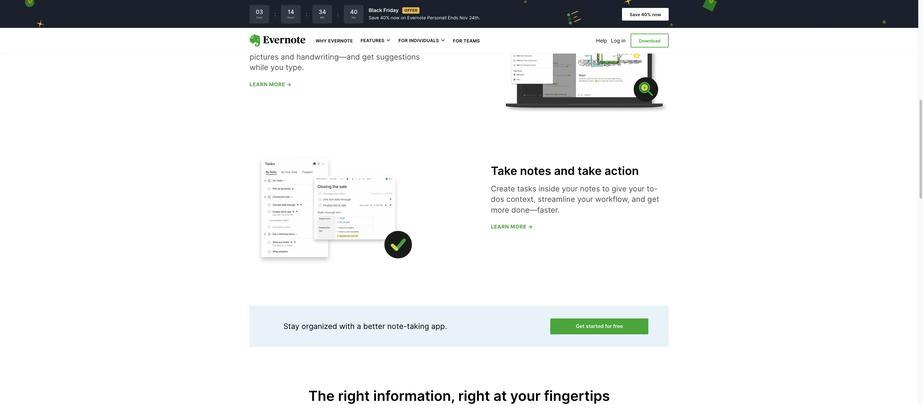Task type: vqa. For each thing, say whether or not it's contained in the screenshot.


Task type: describe. For each thing, give the bounding box(es) containing it.
made
[[308, 11, 339, 25]]

in inside find notes by searching for titles, dates, content types, and keywords—including words in pictures and handwriting—and get suggestions while you type.
[[391, 42, 397, 51]]

→ for searching
[[287, 81, 292, 88]]

your right at
[[511, 388, 541, 405]]

searching made easy
[[250, 11, 368, 25]]

notes for find
[[267, 31, 287, 40]]

offer
[[405, 8, 418, 13]]

ends
[[448, 15, 458, 20]]

24th.
[[469, 15, 480, 20]]

03 days
[[256, 9, 263, 19]]

inside
[[539, 184, 560, 194]]

40 sec
[[350, 9, 358, 19]]

log in link
[[611, 37, 626, 44]]

and inside create tasks inside your notes to give your to- dos context, streamline your workflow, and get more done—faster.
[[632, 195, 646, 204]]

suggestions
[[376, 52, 420, 62]]

action
[[605, 164, 639, 178]]

get started for free
[[576, 324, 623, 330]]

your left to-
[[629, 184, 645, 194]]

the right information, right at your fingertips
[[309, 388, 610, 405]]

at
[[494, 388, 507, 405]]

get started for free link
[[551, 319, 649, 335]]

1 right from the left
[[338, 388, 370, 405]]

now for save 40% now
[[652, 12, 661, 17]]

evernote search feature showcase image
[[504, 11, 669, 114]]

download
[[639, 38, 661, 43]]

learn for take notes and take action
[[491, 224, 509, 230]]

dos
[[491, 195, 504, 204]]

free
[[613, 324, 623, 330]]

03
[[256, 9, 263, 15]]

find
[[250, 31, 265, 40]]

14
[[288, 9, 294, 15]]

now for save 40% now on evernote personal! ends nov 24th.
[[391, 15, 400, 20]]

tasks
[[517, 184, 537, 194]]

features button
[[361, 37, 391, 44]]

content
[[396, 31, 424, 40]]

why
[[316, 38, 327, 44]]

to-
[[647, 184, 658, 194]]

create
[[491, 184, 515, 194]]

note-
[[388, 322, 407, 332]]

the
[[309, 388, 335, 405]]

taking
[[407, 322, 429, 332]]

for teams link
[[453, 37, 480, 44]]

learn more → for take
[[491, 224, 533, 230]]

nov
[[460, 15, 468, 20]]

save for save 40% now on evernote personal! ends nov 24th.
[[369, 15, 379, 20]]

teams
[[464, 38, 480, 44]]

workflow,
[[596, 195, 630, 204]]

34
[[319, 9, 326, 15]]

get inside create tasks inside your notes to give your to- dos context, streamline your workflow, and get more done—faster.
[[648, 195, 660, 204]]

easy
[[342, 11, 368, 25]]

help
[[596, 37, 607, 44]]

1 : from the left
[[274, 11, 276, 17]]

and up inside
[[554, 164, 575, 178]]

streamline
[[538, 195, 575, 204]]

help link
[[596, 37, 607, 44]]

while
[[250, 63, 268, 72]]

find notes by searching for titles, dates, content types, and keywords—including words in pictures and handwriting—and get suggestions while you type.
[[250, 31, 424, 72]]

organized
[[302, 322, 337, 332]]

hours
[[287, 16, 295, 19]]

save 40% now link
[[622, 8, 669, 21]]

learn more → link for searching
[[250, 81, 292, 88]]

stay organized with a better note-taking app.
[[283, 322, 447, 332]]

log
[[611, 37, 620, 44]]

titles,
[[350, 31, 370, 40]]

words
[[366, 42, 388, 51]]

for for for teams
[[453, 38, 463, 44]]

for individuals button
[[399, 37, 446, 44]]

dates,
[[372, 31, 394, 40]]

by
[[290, 31, 298, 40]]

and up type.
[[281, 52, 294, 62]]

notes inside create tasks inside your notes to give your to- dos context, streamline your workflow, and get more done—faster.
[[580, 184, 600, 194]]

for inside 'get started for free' link
[[605, 324, 612, 330]]

why evernote link
[[316, 37, 353, 44]]

personal!
[[427, 15, 447, 20]]

days
[[257, 16, 263, 19]]

evernote inside the why evernote link
[[328, 38, 353, 44]]

save 40% now on evernote personal! ends nov 24th.
[[369, 15, 480, 20]]

type.
[[286, 63, 304, 72]]

to
[[603, 184, 610, 194]]

→ for take
[[528, 224, 533, 230]]

keywords—including
[[290, 42, 364, 51]]



Task type: locate. For each thing, give the bounding box(es) containing it.
2 right from the left
[[458, 388, 490, 405]]

learn more →
[[250, 81, 292, 88], [491, 224, 533, 230]]

and up pictures
[[274, 42, 288, 51]]

save
[[630, 12, 640, 17], [369, 15, 379, 20]]

for left the titles,
[[338, 31, 348, 40]]

0 horizontal spatial for
[[338, 31, 348, 40]]

friday
[[384, 7, 399, 13]]

types,
[[250, 42, 272, 51]]

your
[[562, 184, 578, 194], [629, 184, 645, 194], [578, 195, 593, 204], [511, 388, 541, 405]]

information,
[[373, 388, 455, 405]]

2 vertical spatial notes
[[580, 184, 600, 194]]

download link
[[631, 34, 669, 48]]

0 horizontal spatial learn
[[250, 81, 268, 88]]

evernote
[[407, 15, 426, 20], [328, 38, 353, 44]]

why evernote
[[316, 38, 353, 44]]

black
[[369, 7, 382, 13]]

in up suggestions
[[391, 42, 397, 51]]

and
[[274, 42, 288, 51], [281, 52, 294, 62], [554, 164, 575, 178], [632, 195, 646, 204]]

searching
[[250, 11, 305, 25]]

0 horizontal spatial →
[[287, 81, 292, 88]]

40% down black friday
[[380, 15, 390, 20]]

save up download link
[[630, 12, 640, 17]]

more down done—faster.
[[511, 224, 527, 230]]

notes up tasks
[[520, 164, 552, 178]]

learn
[[250, 81, 268, 88], [491, 224, 509, 230]]

3 : from the left
[[337, 11, 339, 17]]

a
[[357, 322, 361, 332]]

get down to-
[[648, 195, 660, 204]]

0 vertical spatial →
[[287, 81, 292, 88]]

notes for take
[[520, 164, 552, 178]]

better
[[363, 322, 385, 332]]

evernote right why
[[328, 38, 353, 44]]

learn more → down you
[[250, 81, 292, 88]]

right
[[338, 388, 370, 405], [458, 388, 490, 405]]

for left free
[[605, 324, 612, 330]]

save 40% now
[[630, 12, 661, 17]]

features
[[361, 38, 385, 43]]

1 vertical spatial →
[[528, 224, 533, 230]]

log in
[[611, 37, 626, 44]]

40% for save 40% now on evernote personal! ends nov 24th.
[[380, 15, 390, 20]]

black friday
[[369, 7, 399, 13]]

2 vertical spatial more
[[511, 224, 527, 230]]

1 vertical spatial learn more → link
[[491, 224, 533, 230]]

more for take
[[511, 224, 527, 230]]

app.
[[431, 322, 447, 332]]

0 horizontal spatial :
[[274, 11, 276, 17]]

1 horizontal spatial learn
[[491, 224, 509, 230]]

0 vertical spatial learn
[[250, 81, 268, 88]]

learn down while
[[250, 81, 268, 88]]

for inside find notes by searching for titles, dates, content types, and keywords—including words in pictures and handwriting—and get suggestions while you type.
[[338, 31, 348, 40]]

save down the black
[[369, 15, 379, 20]]

1 horizontal spatial 40%
[[642, 12, 651, 17]]

→ down done—faster.
[[528, 224, 533, 230]]

1 horizontal spatial more
[[491, 206, 509, 215]]

evernote down offer
[[407, 15, 426, 20]]

0 horizontal spatial 40%
[[380, 15, 390, 20]]

2 horizontal spatial :
[[337, 11, 339, 17]]

notes
[[267, 31, 287, 40], [520, 164, 552, 178], [580, 184, 600, 194]]

your left the workflow,
[[578, 195, 593, 204]]

40% up download link
[[642, 12, 651, 17]]

1 vertical spatial get
[[648, 195, 660, 204]]

learn more → down done—faster.
[[491, 224, 533, 230]]

evernote tasks feature showcase image
[[250, 154, 415, 266]]

0 horizontal spatial evernote
[[328, 38, 353, 44]]

0 vertical spatial for
[[338, 31, 348, 40]]

on
[[401, 15, 406, 20]]

for
[[399, 38, 408, 43], [453, 38, 463, 44]]

for individuals
[[399, 38, 439, 43]]

create tasks inside your notes to give your to- dos context, streamline your workflow, and get more done—faster.
[[491, 184, 660, 215]]

:
[[274, 11, 276, 17], [306, 11, 308, 17], [337, 11, 339, 17]]

14 hours
[[287, 9, 295, 19]]

pictures
[[250, 52, 279, 62]]

1 horizontal spatial :
[[306, 11, 308, 17]]

0 horizontal spatial get
[[362, 52, 374, 62]]

done—faster.
[[512, 206, 560, 215]]

: left 14 hours
[[274, 11, 276, 17]]

1 horizontal spatial →
[[528, 224, 533, 230]]

learn more → for searching
[[250, 81, 292, 88]]

0 horizontal spatial learn more →
[[250, 81, 292, 88]]

0 vertical spatial evernote
[[407, 15, 426, 20]]

get inside find notes by searching for titles, dates, content types, and keywords—including words in pictures and handwriting—and get suggestions while you type.
[[362, 52, 374, 62]]

1 horizontal spatial right
[[458, 388, 490, 405]]

more down you
[[269, 81, 285, 88]]

more
[[269, 81, 285, 88], [491, 206, 509, 215], [511, 224, 527, 230]]

→ down type.
[[287, 81, 292, 88]]

1 vertical spatial learn
[[491, 224, 509, 230]]

notes left by
[[267, 31, 287, 40]]

0 horizontal spatial in
[[391, 42, 397, 51]]

40% for save 40% now
[[642, 12, 651, 17]]

40
[[350, 9, 358, 15]]

get
[[576, 324, 585, 330]]

notes inside find notes by searching for titles, dates, content types, and keywords—including words in pictures and handwriting—and get suggestions while you type.
[[267, 31, 287, 40]]

min
[[320, 16, 325, 19]]

your up streamline
[[562, 184, 578, 194]]

1 vertical spatial evernote
[[328, 38, 353, 44]]

learn for searching made easy
[[250, 81, 268, 88]]

started
[[586, 324, 604, 330]]

more inside create tasks inside your notes to give your to- dos context, streamline your workflow, and get more done—faster.
[[491, 206, 509, 215]]

2 horizontal spatial notes
[[580, 184, 600, 194]]

0 vertical spatial learn more → link
[[250, 81, 292, 88]]

for left teams
[[453, 38, 463, 44]]

1 horizontal spatial for
[[453, 38, 463, 44]]

for inside 'button'
[[399, 38, 408, 43]]

stay
[[283, 322, 300, 332]]

for up suggestions
[[399, 38, 408, 43]]

more down dos
[[491, 206, 509, 215]]

get
[[362, 52, 374, 62], [648, 195, 660, 204]]

now
[[652, 12, 661, 17], [391, 15, 400, 20]]

1 horizontal spatial learn more →
[[491, 224, 533, 230]]

with
[[339, 322, 355, 332]]

get down words
[[362, 52, 374, 62]]

: right 34 min
[[337, 11, 339, 17]]

more for searching
[[269, 81, 285, 88]]

take
[[578, 164, 602, 178]]

take
[[491, 164, 517, 178]]

0 vertical spatial learn more →
[[250, 81, 292, 88]]

0 vertical spatial get
[[362, 52, 374, 62]]

in right 'log' in the top right of the page
[[622, 37, 626, 44]]

1 horizontal spatial save
[[630, 12, 640, 17]]

in
[[622, 37, 626, 44], [391, 42, 397, 51]]

handwriting—and
[[297, 52, 360, 62]]

and right the workflow,
[[632, 195, 646, 204]]

sec
[[352, 16, 356, 19]]

0 vertical spatial more
[[269, 81, 285, 88]]

for inside 'link'
[[453, 38, 463, 44]]

0 horizontal spatial for
[[399, 38, 408, 43]]

0 horizontal spatial save
[[369, 15, 379, 20]]

0 horizontal spatial learn more → link
[[250, 81, 292, 88]]

learn down dos
[[491, 224, 509, 230]]

1 horizontal spatial notes
[[520, 164, 552, 178]]

1 horizontal spatial for
[[605, 324, 612, 330]]

2 : from the left
[[306, 11, 308, 17]]

give
[[612, 184, 627, 194]]

now up download link
[[652, 12, 661, 17]]

now left 'on'
[[391, 15, 400, 20]]

1 horizontal spatial now
[[652, 12, 661, 17]]

1 horizontal spatial learn more → link
[[491, 224, 533, 230]]

0 horizontal spatial right
[[338, 388, 370, 405]]

: left 34 min
[[306, 11, 308, 17]]

take notes and take action
[[491, 164, 639, 178]]

learn more → link
[[250, 81, 292, 88], [491, 224, 533, 230]]

for for for individuals
[[399, 38, 408, 43]]

context,
[[507, 195, 536, 204]]

for
[[338, 31, 348, 40], [605, 324, 612, 330]]

individuals
[[409, 38, 439, 43]]

for teams
[[453, 38, 480, 44]]

1 vertical spatial notes
[[520, 164, 552, 178]]

learn more → link for take
[[491, 224, 533, 230]]

searching
[[301, 31, 336, 40]]

you
[[271, 63, 284, 72]]

0 horizontal spatial notes
[[267, 31, 287, 40]]

1 horizontal spatial get
[[648, 195, 660, 204]]

learn more → link down you
[[250, 81, 292, 88]]

34 min
[[319, 9, 326, 19]]

2 horizontal spatial more
[[511, 224, 527, 230]]

1 vertical spatial learn more →
[[491, 224, 533, 230]]

learn more → link down done—faster.
[[491, 224, 533, 230]]

1 horizontal spatial in
[[622, 37, 626, 44]]

0 horizontal spatial more
[[269, 81, 285, 88]]

1 horizontal spatial evernote
[[407, 15, 426, 20]]

notes left to
[[580, 184, 600, 194]]

1 vertical spatial more
[[491, 206, 509, 215]]

1 vertical spatial for
[[605, 324, 612, 330]]

evernote logo image
[[250, 34, 306, 47]]

fingertips
[[544, 388, 610, 405]]

save for save 40% now
[[630, 12, 640, 17]]

0 horizontal spatial now
[[391, 15, 400, 20]]

0 vertical spatial notes
[[267, 31, 287, 40]]



